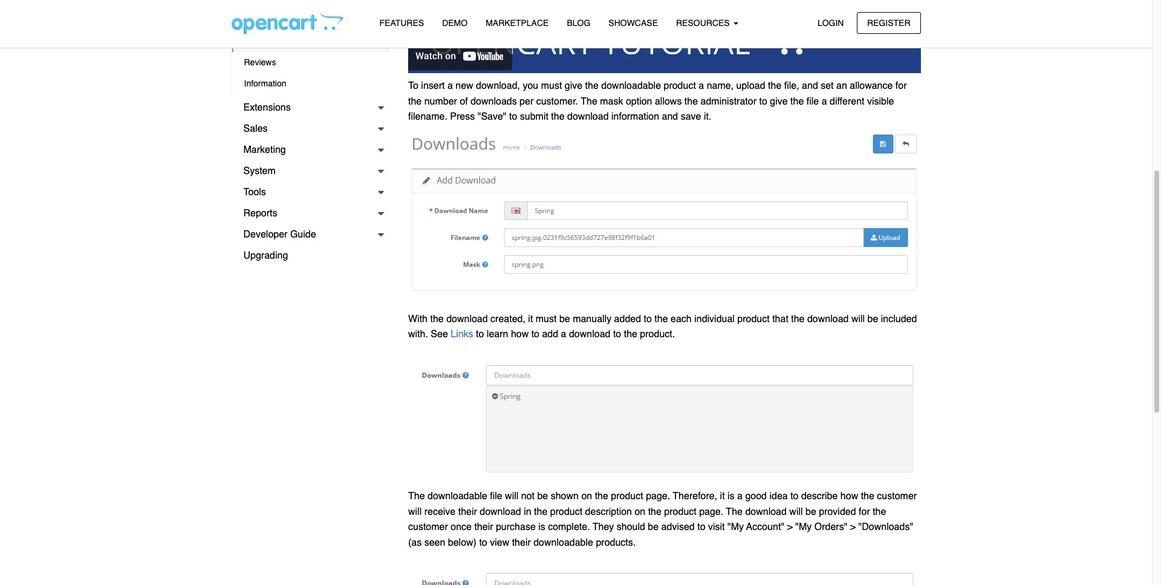 Task type: locate. For each thing, give the bounding box(es) containing it.
file
[[807, 96, 819, 107], [490, 491, 502, 502]]

provided
[[819, 507, 856, 518]]

register link
[[857, 12, 921, 34]]

0 horizontal spatial the
[[408, 491, 425, 502]]

download down mask
[[567, 111, 609, 122]]

a inside the downloadable file will not be shown on the product page. therefore, it is a good idea to describe how the customer will receive their download in the product description on the product page. the download will be provided for the customer once their purchase is complete. they should be advised to visit "my account" > "my orders" > "downloads" (as seen below) to view their downloadable products.
[[737, 491, 743, 502]]

0 horizontal spatial and
[[662, 111, 678, 122]]

0 horizontal spatial how
[[511, 329, 529, 340]]

"my right "visit"
[[728, 522, 744, 533]]

0 vertical spatial page.
[[646, 491, 670, 502]]

1 horizontal spatial "my
[[796, 522, 812, 533]]

to down added
[[613, 329, 621, 340]]

> down 'provided' at the bottom right of page
[[850, 522, 856, 533]]

must up the add
[[536, 314, 557, 325]]

1 horizontal spatial downloadable
[[534, 538, 593, 548]]

be down the describe
[[806, 507, 816, 518]]

downloads product image
[[408, 351, 921, 482]]

on
[[581, 491, 592, 502], [635, 507, 646, 518]]

it right "created,"
[[528, 314, 533, 325]]

0 horizontal spatial it
[[528, 314, 533, 325]]

it.
[[704, 111, 712, 122]]

customer up the seen
[[408, 522, 448, 533]]

1 vertical spatial on
[[635, 507, 646, 518]]

give
[[565, 80, 583, 91], [770, 96, 788, 107]]

0 horizontal spatial give
[[565, 80, 583, 91]]

is right purchase
[[538, 522, 545, 533]]

on up should
[[635, 507, 646, 518]]

to up product.
[[644, 314, 652, 325]]

to left the add
[[531, 329, 540, 340]]

downloadable
[[601, 80, 661, 91], [428, 491, 487, 502], [534, 538, 593, 548]]

1 vertical spatial it
[[720, 491, 725, 502]]

manually
[[573, 314, 612, 325]]

2 horizontal spatial downloadable
[[601, 80, 661, 91]]

1 vertical spatial page.
[[699, 507, 724, 518]]

for
[[896, 80, 907, 91], [859, 507, 870, 518]]

0 vertical spatial downloadable
[[601, 80, 661, 91]]

information link
[[232, 73, 390, 94]]

with.
[[408, 329, 428, 340]]

submit
[[520, 111, 549, 122]]

0 horizontal spatial page.
[[646, 491, 670, 502]]

0 horizontal spatial "my
[[728, 522, 744, 533]]

marketplace
[[486, 18, 549, 28]]

how up 'provided' at the bottom right of page
[[841, 491, 858, 502]]

developer guide
[[243, 229, 316, 240]]

0 horizontal spatial >
[[787, 522, 793, 533]]

system
[[243, 166, 276, 177]]

resources
[[676, 18, 732, 28]]

new
[[456, 80, 473, 91]]

demo link
[[433, 13, 477, 34]]

it right therefore,
[[720, 491, 725, 502]]

should
[[617, 522, 645, 533]]

links to learn how to add a download to the product.
[[451, 329, 675, 340]]

a left "new"
[[448, 80, 453, 91]]

1 horizontal spatial how
[[841, 491, 858, 502]]

1 horizontal spatial customer
[[877, 491, 917, 502]]

their
[[458, 507, 477, 518], [474, 522, 493, 533], [512, 538, 531, 548]]

download,
[[476, 80, 520, 91]]

1 vertical spatial customer
[[408, 522, 448, 533]]

download down manually
[[569, 329, 611, 340]]

0 vertical spatial for
[[896, 80, 907, 91]]

0 vertical spatial is
[[728, 491, 735, 502]]

product
[[664, 80, 696, 91], [738, 314, 770, 325], [611, 491, 643, 502], [550, 507, 583, 518], [664, 507, 697, 518]]

reviews link
[[232, 52, 390, 73]]

to left submit
[[509, 111, 517, 122]]

account"
[[746, 522, 785, 533]]

1 vertical spatial give
[[770, 96, 788, 107]]

is
[[728, 491, 735, 502], [538, 522, 545, 533]]

links
[[451, 329, 473, 340]]

1 horizontal spatial the
[[581, 96, 597, 107]]

product down shown
[[550, 507, 583, 518]]

> right account"
[[787, 522, 793, 533]]

2 vertical spatial the
[[726, 507, 743, 518]]

0 vertical spatial and
[[802, 80, 818, 91]]

1 vertical spatial for
[[859, 507, 870, 518]]

to
[[759, 96, 767, 107], [509, 111, 517, 122], [644, 314, 652, 325], [476, 329, 484, 340], [531, 329, 540, 340], [613, 329, 621, 340], [791, 491, 799, 502], [697, 522, 706, 533], [479, 538, 487, 548]]

good
[[745, 491, 767, 502]]

0 horizontal spatial downloadable
[[428, 491, 487, 502]]

product up advised
[[664, 507, 697, 518]]

the
[[585, 80, 599, 91], [768, 80, 782, 91], [408, 96, 422, 107], [685, 96, 698, 107], [791, 96, 804, 107], [551, 111, 565, 122], [430, 314, 444, 325], [655, 314, 668, 325], [791, 314, 805, 325], [624, 329, 637, 340], [595, 491, 608, 502], [861, 491, 875, 502], [534, 507, 548, 518], [648, 507, 662, 518], [873, 507, 886, 518]]

press
[[450, 111, 475, 122]]

1 horizontal spatial is
[[728, 491, 735, 502]]

view
[[490, 538, 509, 548]]

visit
[[708, 522, 725, 533]]

2 "my from the left
[[796, 522, 812, 533]]

visible
[[867, 96, 894, 107]]

product inside to insert a new download, you must give the downloadable product a name, upload the file, and set an allowance for the number of downloads per customer. the mask option allows the administrator to give the file a different visible filename. press "save" to submit the download information and save it.
[[664, 80, 696, 91]]

0 vertical spatial the
[[581, 96, 597, 107]]

their down purchase
[[512, 538, 531, 548]]

links link
[[451, 329, 476, 340]]

2 vertical spatial downloadable
[[534, 538, 593, 548]]

1 horizontal spatial for
[[896, 80, 907, 91]]

downlaod spring image
[[408, 133, 921, 304]]

1 vertical spatial file
[[490, 491, 502, 502]]

download right that
[[807, 314, 849, 325]]

is left the good
[[728, 491, 735, 502]]

1 horizontal spatial file
[[807, 96, 819, 107]]

their up once
[[458, 507, 477, 518]]

be right not
[[537, 491, 548, 502]]

be right should
[[648, 522, 659, 533]]

page. up "visit"
[[699, 507, 724, 518]]

0 vertical spatial how
[[511, 329, 529, 340]]

will left included
[[852, 314, 865, 325]]

purchase
[[496, 522, 536, 533]]

for up "downloads"
[[859, 507, 870, 518]]

for right allowance
[[896, 80, 907, 91]]

page.
[[646, 491, 670, 502], [699, 507, 724, 518]]

information
[[244, 79, 286, 88]]

must
[[541, 80, 562, 91], [536, 314, 557, 325]]

0 vertical spatial it
[[528, 314, 533, 325]]

"downloads"
[[859, 522, 913, 533]]

upgrading
[[243, 250, 288, 261]]

downloadable up option
[[601, 80, 661, 91]]

filename.
[[408, 111, 448, 122]]

give down the file,
[[770, 96, 788, 107]]

1 horizontal spatial page.
[[699, 507, 724, 518]]

1 vertical spatial how
[[841, 491, 858, 502]]

downloadable down complete.
[[534, 538, 593, 548]]

insert
[[421, 80, 445, 91]]

0 vertical spatial customer
[[877, 491, 917, 502]]

advised
[[661, 522, 695, 533]]

their up view
[[474, 522, 493, 533]]

not
[[521, 491, 535, 502]]

file left "different" at the top right of the page
[[807, 96, 819, 107]]

on right shown
[[581, 491, 592, 502]]

page. up advised
[[646, 491, 670, 502]]

"my
[[728, 522, 744, 533], [796, 522, 812, 533]]

be up links to learn how to add a download to the product.
[[559, 314, 570, 325]]

download up purchase
[[480, 507, 521, 518]]

1 horizontal spatial >
[[850, 522, 856, 533]]

file left not
[[490, 491, 502, 502]]

manufacturers link
[[232, 10, 390, 31]]

0 horizontal spatial on
[[581, 491, 592, 502]]

how
[[511, 329, 529, 340], [841, 491, 858, 502]]

1 vertical spatial the
[[408, 491, 425, 502]]

must up "customer."
[[541, 80, 562, 91]]

a left the good
[[737, 491, 743, 502]]

be
[[559, 314, 570, 325], [868, 314, 878, 325], [537, 491, 548, 502], [806, 507, 816, 518], [648, 522, 659, 533]]

0 vertical spatial must
[[541, 80, 562, 91]]

learn
[[487, 329, 508, 340]]

how down "created,"
[[511, 329, 529, 340]]

1 vertical spatial downloadable
[[428, 491, 487, 502]]

seen
[[424, 538, 445, 548]]

product left that
[[738, 314, 770, 325]]

1 vertical spatial must
[[536, 314, 557, 325]]

0 vertical spatial on
[[581, 491, 592, 502]]

be left included
[[868, 314, 878, 325]]

a down set
[[822, 96, 827, 107]]

2 > from the left
[[850, 522, 856, 533]]

describe
[[801, 491, 838, 502]]

0 horizontal spatial for
[[859, 507, 870, 518]]

features link
[[370, 13, 433, 34]]

name,
[[707, 80, 734, 91]]

1 horizontal spatial on
[[635, 507, 646, 518]]

and
[[802, 80, 818, 91], [662, 111, 678, 122]]

to left view
[[479, 538, 487, 548]]

product up allows
[[664, 80, 696, 91]]

extensions
[[243, 102, 291, 113]]

manufacturers
[[244, 15, 298, 25]]

give up "customer."
[[565, 80, 583, 91]]

a right the add
[[561, 329, 566, 340]]

that
[[772, 314, 789, 325]]

customer up "downloads"
[[877, 491, 917, 502]]

information
[[611, 111, 659, 122]]

download inside to insert a new download, you must give the downloadable product a name, upload the file, and set an allowance for the number of downloads per customer. the mask option allows the administrator to give the file a different visible filename. press "save" to submit the download information and save it.
[[567, 111, 609, 122]]

0 horizontal spatial file
[[490, 491, 502, 502]]

"my left orders"
[[796, 522, 812, 533]]

and left set
[[802, 80, 818, 91]]

0 vertical spatial file
[[807, 96, 819, 107]]

sales link
[[231, 119, 390, 140]]

and down allows
[[662, 111, 678, 122]]

1 horizontal spatial and
[[802, 80, 818, 91]]

0 horizontal spatial is
[[538, 522, 545, 533]]

they
[[593, 522, 614, 533]]

downloadable up receive
[[428, 491, 487, 502]]

1 horizontal spatial it
[[720, 491, 725, 502]]

download up account"
[[745, 507, 787, 518]]

each
[[671, 314, 692, 325]]

reports link
[[231, 203, 390, 224]]



Task type: vqa. For each thing, say whether or not it's contained in the screenshot.
2.0 for (Free)
no



Task type: describe. For each thing, give the bounding box(es) containing it.
tools
[[243, 187, 266, 198]]

reports
[[243, 208, 277, 219]]

tools link
[[231, 182, 390, 203]]

1 vertical spatial and
[[662, 111, 678, 122]]

the downloadable file will not be shown on the product page. therefore, it is a good idea to describe how the customer will receive their download in the product description on the product page. the download will be provided for the customer once their purchase is complete. they should be advised to visit "my account" > "my orders" > "downloads" (as seen below) to view their downloadable products.
[[408, 491, 917, 548]]

upload
[[736, 80, 765, 91]]

you
[[523, 80, 538, 91]]

product up description
[[611, 491, 643, 502]]

developer guide link
[[231, 224, 390, 246]]

must inside with the download created, it must be manually added to the each individual product that the download will be included with. see
[[536, 314, 557, 325]]

1 vertical spatial their
[[474, 522, 493, 533]]

to left "visit"
[[697, 522, 706, 533]]

below)
[[448, 538, 477, 548]]

how inside the downloadable file will not be shown on the product page. therefore, it is a good idea to describe how the customer will receive their download in the product description on the product page. the download will be provided for the customer once their purchase is complete. they should be advised to visit "my account" > "my orders" > "downloads" (as seen below) to view their downloadable products.
[[841, 491, 858, 502]]

product.
[[640, 329, 675, 340]]

upgrading link
[[231, 246, 390, 267]]

downloads
[[471, 96, 517, 107]]

customer.
[[536, 96, 578, 107]]

to left learn in the left bottom of the page
[[476, 329, 484, 340]]

for inside to insert a new download, you must give the downloadable product a name, upload the file, and set an allowance for the number of downloads per customer. the mask option allows the administrator to give the file a different visible filename. press "save" to submit the download information and save it.
[[896, 80, 907, 91]]

1 "my from the left
[[728, 522, 744, 533]]

0 horizontal spatial customer
[[408, 522, 448, 533]]

resources link
[[667, 13, 747, 34]]

shown
[[551, 491, 579, 502]]

login
[[818, 18, 844, 28]]

will inside with the download created, it must be manually added to the each individual product that the download will be included with. see
[[852, 314, 865, 325]]

to insert a new download, you must give the downloadable product a name, upload the file, and set an allowance for the number of downloads per customer. the mask option allows the administrator to give the file a different visible filename. press "save" to submit the download information and save it.
[[408, 80, 907, 122]]

will left not
[[505, 491, 519, 502]]

guide
[[290, 229, 316, 240]]

extensions link
[[231, 97, 390, 119]]

file inside the downloadable file will not be shown on the product page. therefore, it is a good idea to describe how the customer will receive their download in the product description on the product page. the download will be provided for the customer once their purchase is complete. they should be advised to visit "my account" > "my orders" > "downloads" (as seen below) to view their downloadable products.
[[490, 491, 502, 502]]

of
[[460, 96, 468, 107]]

mask
[[600, 96, 623, 107]]

an
[[836, 80, 847, 91]]

downloadable inside to insert a new download, you must give the downloadable product a name, upload the file, and set an allowance for the number of downloads per customer. the mask option allows the administrator to give the file a different visible filename. press "save" to submit the download information and save it.
[[601, 80, 661, 91]]

add
[[542, 329, 558, 340]]

included
[[881, 314, 917, 325]]

login link
[[807, 12, 854, 34]]

downloads
[[244, 36, 289, 46]]

products.
[[596, 538, 636, 548]]

the inside to insert a new download, you must give the downloadable product a name, upload the file, and set an allowance for the number of downloads per customer. the mask option allows the administrator to give the file a different visible filename. press "save" to submit the download information and save it.
[[581, 96, 597, 107]]

receive
[[424, 507, 456, 518]]

0 vertical spatial give
[[565, 80, 583, 91]]

system link
[[231, 161, 390, 182]]

marketing link
[[231, 140, 390, 161]]

showcase link
[[600, 13, 667, 34]]

it inside with the download created, it must be manually added to the each individual product that the download will be included with. see
[[528, 314, 533, 325]]

description
[[585, 507, 632, 518]]

must inside to insert a new download, you must give the downloadable product a name, upload the file, and set an allowance for the number of downloads per customer. the mask option allows the administrator to give the file a different visible filename. press "save" to submit the download information and save it.
[[541, 80, 562, 91]]

administrator
[[701, 96, 757, 107]]

"save"
[[478, 111, 507, 122]]

save
[[681, 111, 701, 122]]

download up links 'link'
[[446, 314, 488, 325]]

individual
[[694, 314, 735, 325]]

in
[[524, 507, 531, 518]]

marketplace link
[[477, 13, 558, 34]]

will left receive
[[408, 507, 422, 518]]

features
[[380, 18, 424, 28]]

with
[[408, 314, 428, 325]]

file,
[[784, 80, 799, 91]]

added
[[614, 314, 641, 325]]

1 vertical spatial is
[[538, 522, 545, 533]]

complete.
[[548, 522, 590, 533]]

for inside the downloadable file will not be shown on the product page. therefore, it is a good idea to describe how the customer will receive their download in the product description on the product page. the download will be provided for the customer once their purchase is complete. they should be advised to visit "my account" > "my orders" > "downloads" (as seen below) to view their downloadable products.
[[859, 507, 870, 518]]

a left name, on the right top
[[699, 80, 704, 91]]

to down upload at the right of page
[[759, 96, 767, 107]]

option
[[626, 96, 652, 107]]

file inside to insert a new download, you must give the downloadable product a name, upload the file, and set an allowance for the number of downloads per customer. the mask option allows the administrator to give the file a different visible filename. press "save" to submit the download information and save it.
[[807, 96, 819, 107]]

set
[[821, 80, 834, 91]]

my account downloads image
[[408, 559, 921, 585]]

number
[[424, 96, 457, 107]]

to right idea on the right of page
[[791, 491, 799, 502]]

created,
[[491, 314, 526, 325]]

to
[[408, 80, 418, 91]]

0 vertical spatial their
[[458, 507, 477, 518]]

1 > from the left
[[787, 522, 793, 533]]

will down the describe
[[790, 507, 803, 518]]

to inside with the download created, it must be manually added to the each individual product that the download will be included with. see
[[644, 314, 652, 325]]

showcase
[[609, 18, 658, 28]]

orders"
[[815, 522, 848, 533]]

2 vertical spatial their
[[512, 538, 531, 548]]

demo
[[442, 18, 468, 28]]

marketing
[[243, 145, 286, 155]]

product inside with the download created, it must be manually added to the each individual product that the download will be included with. see
[[738, 314, 770, 325]]

opencart - open source shopping cart solution image
[[231, 13, 343, 34]]

therefore,
[[673, 491, 717, 502]]

allows
[[655, 96, 682, 107]]

allowance
[[850, 80, 893, 91]]

reviews
[[244, 57, 276, 67]]

2 horizontal spatial the
[[726, 507, 743, 518]]

blog
[[567, 18, 591, 28]]

1 horizontal spatial give
[[770, 96, 788, 107]]

different
[[830, 96, 865, 107]]

downloads link
[[232, 31, 390, 52]]

(as
[[408, 538, 422, 548]]

with the download created, it must be manually added to the each individual product that the download will be included with. see
[[408, 314, 917, 340]]

see
[[431, 329, 448, 340]]

register
[[867, 18, 911, 28]]

per
[[520, 96, 534, 107]]

developer
[[243, 229, 288, 240]]

once
[[451, 522, 472, 533]]

it inside the downloadable file will not be shown on the product page. therefore, it is a good idea to describe how the customer will receive their download in the product description on the product page. the download will be provided for the customer once their purchase is complete. they should be advised to visit "my account" > "my orders" > "downloads" (as seen below) to view their downloadable products.
[[720, 491, 725, 502]]

idea
[[770, 491, 788, 502]]

blog link
[[558, 13, 600, 34]]



